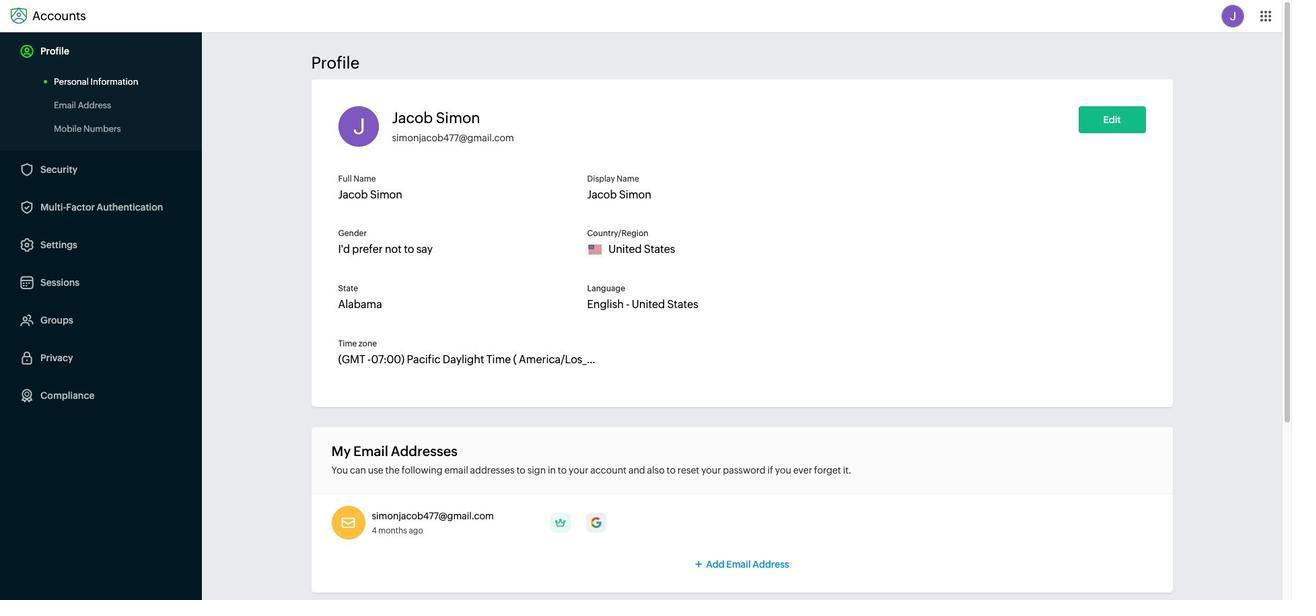 Task type: locate. For each thing, give the bounding box(es) containing it.
primary image
[[551, 513, 571, 533]]



Task type: vqa. For each thing, say whether or not it's contained in the screenshot.
Search Applications Text Box
no



